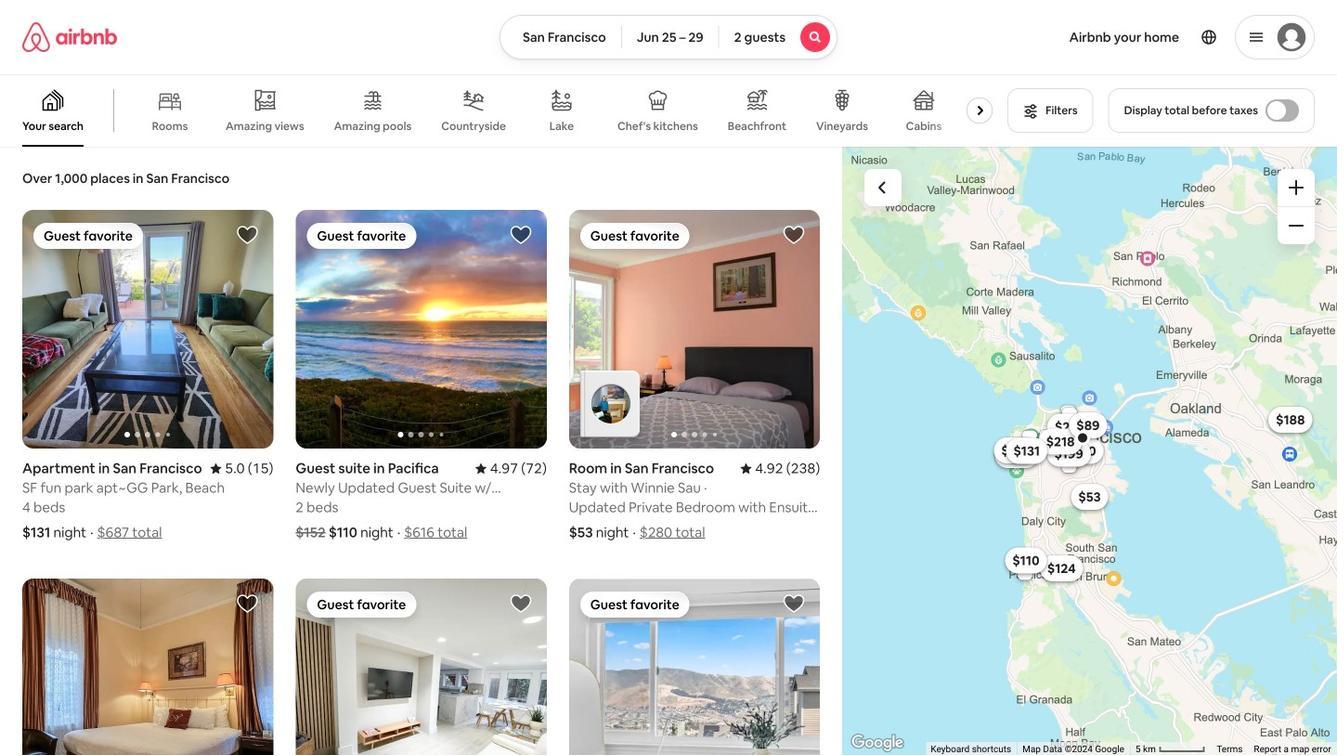 Task type: describe. For each thing, give the bounding box(es) containing it.
add to wishlist: home in south san francisco image
[[783, 592, 805, 615]]

add to wishlist: home in san francisco image
[[510, 592, 532, 615]]

add to wishlist: guest suite in pacifica image
[[510, 224, 532, 246]]

zoom out image
[[1289, 218, 1304, 233]]

add to wishlist: hotel in san francisco image
[[236, 592, 259, 615]]



Task type: vqa. For each thing, say whether or not it's contained in the screenshot.
zoom out icon
yes



Task type: locate. For each thing, give the bounding box(es) containing it.
profile element
[[860, 0, 1315, 74]]

add to wishlist: apartment in san francisco image
[[236, 224, 259, 246]]

group
[[0, 74, 1000, 147], [22, 210, 273, 448], [296, 210, 547, 448], [569, 210, 820, 448], [22, 578, 273, 755], [296, 578, 547, 755], [569, 578, 820, 755]]

google map
showing 28 stays. region
[[843, 147, 1337, 755]]

the location you searched image
[[1076, 431, 1090, 445]]

zoom in image
[[1289, 180, 1304, 195]]

google image
[[847, 731, 908, 755]]

None search field
[[500, 15, 838, 59]]

add to wishlist: room in san francisco image
[[783, 224, 805, 246]]



